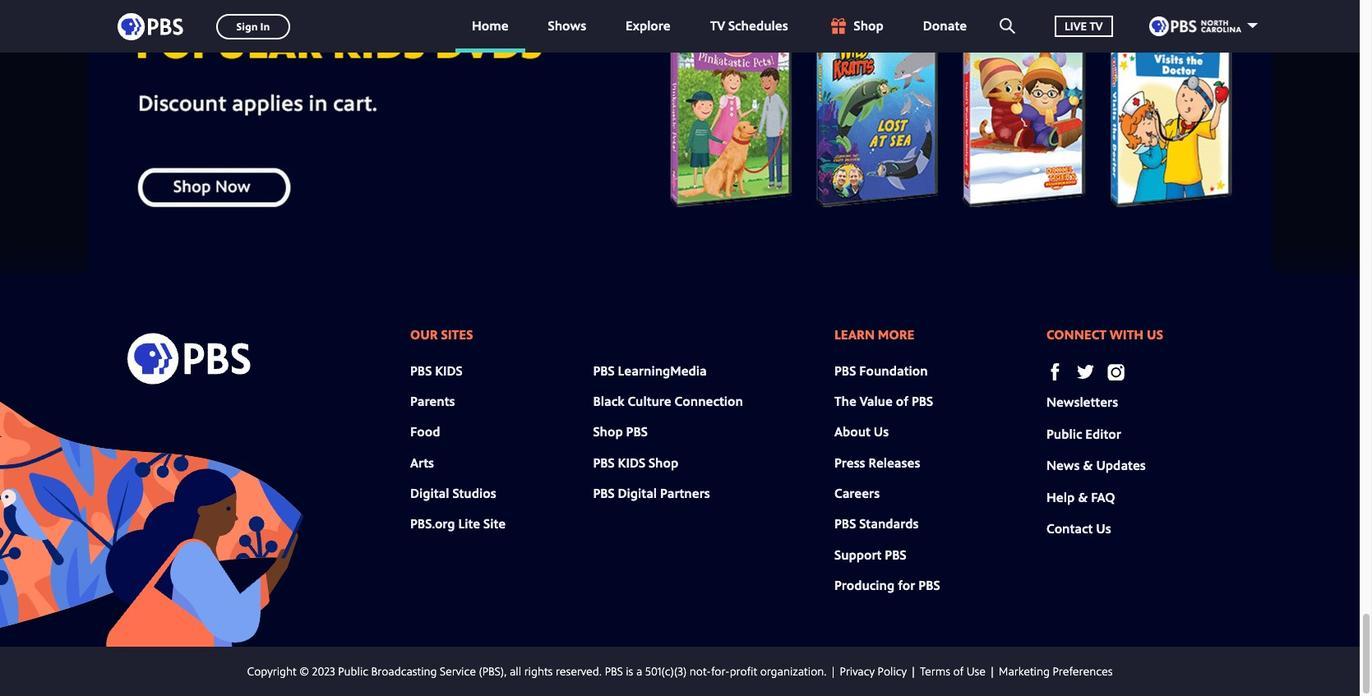 Task type: vqa. For each thing, say whether or not it's contained in the screenshot.
The Choose
no



Task type: locate. For each thing, give the bounding box(es) containing it.
2 horizontal spatial |
[[989, 664, 996, 679]]

digital
[[410, 484, 449, 503], [618, 484, 657, 503]]

digital up the pbs.org
[[410, 484, 449, 503]]

1 vertical spatial &
[[1078, 488, 1088, 506]]

kids for pbs kids shop
[[618, 454, 645, 472]]

of left use
[[953, 664, 964, 679]]

newsletters link
[[1047, 393, 1118, 411]]

producing for pbs link
[[835, 576, 940, 595]]

value
[[860, 392, 893, 410]]

pbs up "black"
[[593, 362, 615, 380]]

| right policy
[[910, 664, 917, 679]]

explore
[[626, 17, 671, 35]]

of
[[896, 392, 909, 410], [953, 664, 964, 679]]

& right news
[[1083, 457, 1093, 475]]

| right use
[[989, 664, 996, 679]]

the value of pbs link
[[835, 392, 933, 410]]

contact us link
[[1047, 520, 1111, 538]]

public right 2023
[[338, 664, 368, 679]]

pbs nc image
[[1149, 16, 1242, 36]]

us down faq
[[1096, 520, 1111, 538]]

shop pbs
[[593, 423, 648, 441]]

0 horizontal spatial of
[[896, 392, 909, 410]]

0 horizontal spatial digital
[[410, 484, 449, 503]]

standards
[[859, 515, 919, 533]]

us right with
[[1147, 326, 1163, 344]]

digital down "pbs kids shop" link at the bottom of page
[[618, 484, 657, 503]]

releases
[[869, 454, 920, 472]]

support pbs
[[835, 546, 907, 564]]

0 horizontal spatial public
[[338, 664, 368, 679]]

pbs right for
[[919, 576, 940, 595]]

1 horizontal spatial |
[[910, 664, 917, 679]]

learningmedia
[[618, 362, 707, 380]]

0 horizontal spatial us
[[874, 423, 889, 441]]

2 vertical spatial us
[[1096, 520, 1111, 538]]

0 vertical spatial of
[[896, 392, 909, 410]]

3 | from the left
[[989, 664, 996, 679]]

0 vertical spatial shop
[[854, 17, 884, 35]]

help & faq link
[[1047, 488, 1115, 506]]

for-
[[711, 664, 730, 679]]

copyright
[[247, 664, 297, 679]]

a
[[636, 664, 642, 679]]

kids for pbs kids
[[435, 362, 463, 380]]

help
[[1047, 488, 1075, 506]]

broadcasting
[[371, 664, 437, 679]]

privacy
[[840, 664, 875, 679]]

pbs
[[410, 362, 432, 380], [593, 362, 615, 380], [835, 362, 856, 380], [912, 392, 933, 410], [626, 423, 648, 441], [593, 454, 615, 472], [593, 484, 615, 503], [835, 515, 856, 533], [885, 546, 907, 564], [919, 576, 940, 595], [605, 664, 623, 679]]

pbs learningmedia link
[[593, 362, 707, 380]]

the value of pbs
[[835, 392, 933, 410]]

0 vertical spatial us
[[1147, 326, 1163, 344]]

copyright © 2023 public broadcasting service (pbs), all rights reserved. pbs is a 501(c)(3) not-for-profit organization. | privacy policy | terms of use | marketing preferences
[[247, 664, 1113, 679]]

about
[[835, 423, 871, 441]]

1 vertical spatial us
[[874, 423, 889, 441]]

| left privacy
[[830, 664, 837, 679]]

0 vertical spatial public
[[1047, 425, 1082, 443]]

1 horizontal spatial us
[[1096, 520, 1111, 538]]

privacy policy link
[[840, 664, 907, 679]]

1 horizontal spatial kids
[[618, 454, 645, 472]]

press
[[835, 454, 865, 472]]

tv
[[710, 17, 725, 35], [1090, 18, 1103, 33]]

|
[[830, 664, 837, 679], [910, 664, 917, 679], [989, 664, 996, 679]]

1 horizontal spatial shop
[[649, 454, 679, 472]]

shop for shop
[[854, 17, 884, 35]]

0 horizontal spatial shop
[[593, 423, 623, 441]]

& for news
[[1083, 457, 1093, 475]]

1 horizontal spatial public
[[1047, 425, 1082, 443]]

kids up parents
[[435, 362, 463, 380]]

culture
[[628, 392, 672, 410]]

tv left schedules
[[710, 17, 725, 35]]

contact
[[1047, 520, 1093, 538]]

shop link
[[811, 0, 900, 53]]

1 horizontal spatial digital
[[618, 484, 657, 503]]

connect with pbs on twitter (opens in new window) image
[[1077, 364, 1094, 381]]

use
[[967, 664, 986, 679]]

kids
[[435, 362, 463, 380], [618, 454, 645, 472]]

pbs left is
[[605, 664, 623, 679]]

0 horizontal spatial kids
[[435, 362, 463, 380]]

&
[[1083, 457, 1093, 475], [1078, 488, 1088, 506]]

pbs down "pbs kids shop" link at the bottom of page
[[593, 484, 615, 503]]

0 vertical spatial kids
[[435, 362, 463, 380]]

1 vertical spatial shop
[[593, 423, 623, 441]]

shop down "black"
[[593, 423, 623, 441]]

profit
[[730, 664, 757, 679]]

live
[[1065, 18, 1087, 33]]

of right the value
[[896, 392, 909, 410]]

connection
[[675, 392, 743, 410]]

sites
[[441, 326, 473, 344]]

us
[[1147, 326, 1163, 344], [874, 423, 889, 441], [1096, 520, 1111, 538]]

pbs digital partners link
[[593, 484, 710, 503]]

0 vertical spatial &
[[1083, 457, 1093, 475]]

producing for pbs
[[835, 576, 940, 595]]

shows link
[[532, 0, 603, 53]]

1 horizontal spatial tv
[[1090, 18, 1103, 33]]

public
[[1047, 425, 1082, 443], [338, 664, 368, 679]]

shop
[[854, 17, 884, 35], [593, 423, 623, 441], [649, 454, 679, 472]]

1 horizontal spatial of
[[953, 664, 964, 679]]

shop left 'donate'
[[854, 17, 884, 35]]

schedules
[[728, 17, 788, 35]]

news & updates link
[[1047, 457, 1146, 475]]

shows
[[548, 17, 586, 35]]

black
[[593, 392, 625, 410]]

us right about
[[874, 423, 889, 441]]

0 horizontal spatial |
[[830, 664, 837, 679]]

tv schedules link
[[694, 0, 805, 53]]

home
[[472, 17, 509, 35]]

tv right live
[[1090, 18, 1103, 33]]

0 horizontal spatial tv
[[710, 17, 725, 35]]

& left faq
[[1078, 488, 1088, 506]]

us for contact us
[[1096, 520, 1111, 538]]

faq
[[1091, 488, 1115, 506]]

pbs standards
[[835, 515, 919, 533]]

learn
[[835, 326, 875, 344]]

& for help
[[1078, 488, 1088, 506]]

press releases
[[835, 454, 920, 472]]

digital studios
[[410, 484, 496, 503]]

1 vertical spatial kids
[[618, 454, 645, 472]]

learn more
[[835, 326, 915, 344]]

contact us
[[1047, 520, 1111, 538]]

shop up pbs digital partners link on the bottom of page
[[649, 454, 679, 472]]

kids down shop pbs link
[[618, 454, 645, 472]]

arts
[[410, 454, 434, 472]]

terms of use link
[[920, 664, 986, 679]]

(pbs),
[[479, 664, 507, 679]]

2 horizontal spatial shop
[[854, 17, 884, 35]]

public up news
[[1047, 425, 1082, 443]]

pbs up parents
[[410, 362, 432, 380]]



Task type: describe. For each thing, give the bounding box(es) containing it.
public editor
[[1047, 425, 1121, 443]]

home link
[[455, 0, 525, 53]]

live tv link
[[1039, 0, 1129, 53]]

pbs kids shop link
[[593, 454, 679, 472]]

pbs home image
[[127, 328, 251, 390]]

shop pbs: buy more save more on select kids dvds. buy 5 for $20 at shop pbs. image
[[88, 0, 1272, 276]]

connect with pbs on facebook (opens in new window) image
[[1047, 364, 1064, 381]]

pbs kids
[[410, 362, 463, 380]]

help & faq
[[1047, 488, 1115, 506]]

2 vertical spatial shop
[[649, 454, 679, 472]]

1 | from the left
[[830, 664, 837, 679]]

pbs down shop pbs link
[[593, 454, 615, 472]]

arts link
[[410, 454, 434, 472]]

pbs kids shop
[[593, 454, 679, 472]]

news & updates
[[1047, 457, 1146, 475]]

pbs image
[[118, 8, 183, 45]]

our
[[410, 326, 438, 344]]

©
[[300, 664, 309, 679]]

pbs down foundation
[[912, 392, 933, 410]]

parents link
[[410, 392, 455, 410]]

1 vertical spatial public
[[338, 664, 368, 679]]

public editor link
[[1047, 425, 1121, 443]]

search image
[[1000, 18, 1016, 34]]

pbs up 'pbs kids shop'
[[626, 423, 648, 441]]

support
[[835, 546, 882, 564]]

explore link
[[609, 0, 687, 53]]

careers
[[835, 484, 880, 503]]

2023
[[312, 664, 335, 679]]

reserved.
[[556, 664, 602, 679]]

policy
[[878, 664, 907, 679]]

press releases link
[[835, 454, 920, 472]]

connect
[[1047, 326, 1107, 344]]

foundation
[[859, 362, 928, 380]]

pbs down "standards"
[[885, 546, 907, 564]]

marketing
[[999, 664, 1050, 679]]

all
[[510, 664, 521, 679]]

news
[[1047, 457, 1080, 475]]

preferences
[[1053, 664, 1113, 679]]

1 vertical spatial of
[[953, 664, 964, 679]]

2 | from the left
[[910, 664, 917, 679]]

1 digital from the left
[[410, 484, 449, 503]]

pbs up the
[[835, 362, 856, 380]]

black culture connection
[[593, 392, 743, 410]]

careers link
[[835, 484, 880, 503]]

food link
[[410, 423, 440, 441]]

pbs learningmedia
[[593, 362, 707, 380]]

lite
[[458, 515, 480, 533]]

our sites
[[410, 326, 473, 344]]

food
[[410, 423, 440, 441]]

partners
[[660, 484, 710, 503]]

about us
[[835, 423, 889, 441]]

for
[[898, 576, 916, 595]]

about us link
[[835, 423, 889, 441]]

tv inside tv schedules link
[[710, 17, 725, 35]]

pbs digital partners
[[593, 484, 710, 503]]

connect with us
[[1047, 326, 1163, 344]]

tv schedules
[[710, 17, 788, 35]]

2 horizontal spatial us
[[1147, 326, 1163, 344]]

site
[[484, 515, 506, 533]]

support pbs link
[[835, 546, 907, 564]]

pbs foundation link
[[835, 362, 928, 380]]

pbs down careers link
[[835, 515, 856, 533]]

studios
[[453, 484, 496, 503]]

pbs.org lite site
[[410, 515, 506, 533]]

connect with pbs on instagram (opens in new window) image
[[1108, 364, 1125, 381]]

2 digital from the left
[[618, 484, 657, 503]]

pbs foundation
[[835, 362, 928, 380]]

more
[[878, 326, 915, 344]]

newsletters
[[1047, 393, 1118, 411]]

black culture connection link
[[593, 392, 743, 410]]

shop pbs link
[[593, 423, 648, 441]]

with
[[1110, 326, 1144, 344]]

pbs.org
[[410, 515, 455, 533]]

organization.
[[760, 664, 827, 679]]

is
[[626, 664, 633, 679]]

tv inside live tv link
[[1090, 18, 1103, 33]]

editor
[[1086, 425, 1121, 443]]

live tv
[[1065, 18, 1103, 33]]

service
[[440, 664, 476, 679]]

not-
[[690, 664, 711, 679]]

pbs kids link
[[410, 362, 463, 380]]

producing
[[835, 576, 895, 595]]

the
[[835, 392, 857, 410]]

us for about us
[[874, 423, 889, 441]]

pbs standards link
[[835, 515, 919, 533]]

terms
[[920, 664, 950, 679]]

parents
[[410, 392, 455, 410]]

marketing preferences link
[[999, 664, 1113, 679]]

shop for shop pbs
[[593, 423, 623, 441]]

donate
[[923, 17, 967, 35]]



